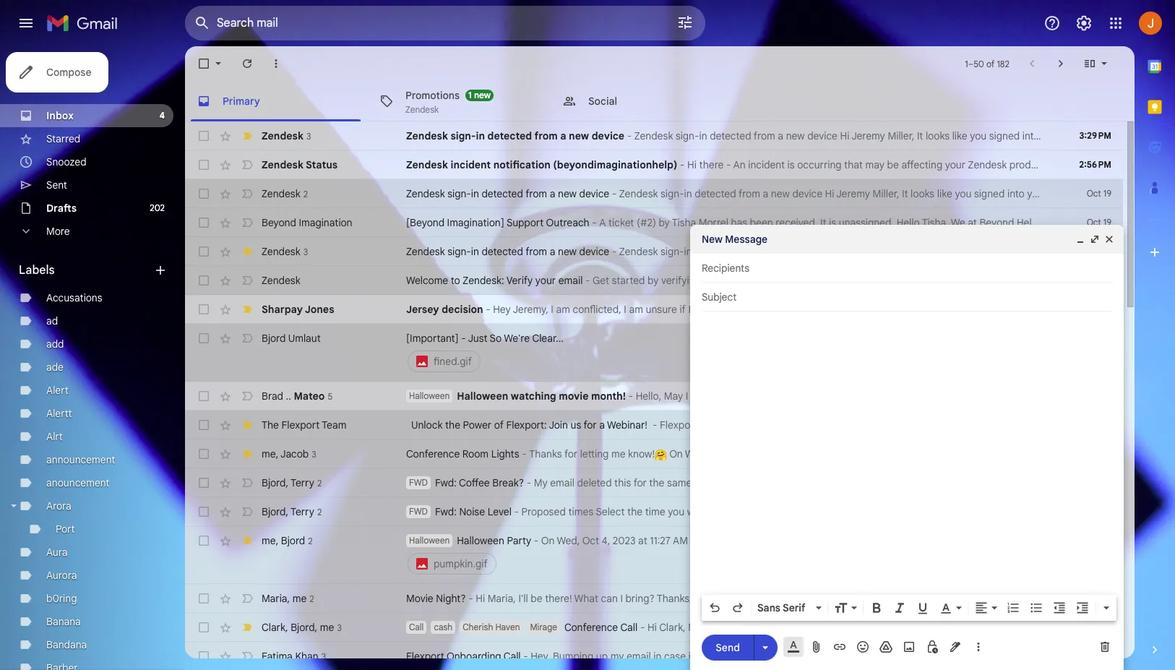 Task type: vqa. For each thing, say whether or not it's contained in the screenshot.
middle For
yes



Task type: describe. For each thing, give the bounding box(es) containing it.
- right level
[[515, 506, 519, 519]]

toggle confidential mode image
[[926, 640, 940, 655]]

row containing fatima khan
[[185, 642, 1176, 670]]

4, down select
[[602, 534, 611, 547]]

oct 4 for row containing fatima khan
[[1091, 651, 1112, 662]]

0 vertical spatial if
[[1150, 216, 1156, 229]]

alrt link
[[46, 430, 63, 443]]

0 vertical spatial wrote:
[[1017, 448, 1046, 461]]

promotions, one new message, tab
[[368, 81, 550, 122]]

at left 11:27 in the right of the page
[[639, 534, 648, 547]]

1 horizontal spatial maria
[[878, 592, 904, 605]]

, down maria , me 2
[[286, 621, 288, 634]]

morrel
[[699, 216, 729, 229]]

chain?
[[1113, 650, 1143, 663]]

5 inside 'brad .. mateo 5'
[[328, 391, 333, 402]]

- right lights
[[522, 448, 527, 461]]

2 horizontal spatial call
[[621, 621, 638, 634]]

out
[[1101, 216, 1117, 229]]

deletes
[[737, 477, 771, 490]]

[beyond imagination] support outreach - a ticket (#2) by tisha morrel has been received. it is unassigned. hello tisha, we at beyond help are reaching out to see if ther
[[406, 216, 1176, 229]]

refresh image
[[240, 56, 255, 71]]

my
[[611, 650, 624, 663]]

indent more ‪(⌘])‬ image
[[1076, 601, 1091, 615]]

the left power
[[445, 419, 461, 432]]

- up tisha
[[681, 158, 685, 171]]

a right get
[[745, 303, 751, 316]]

fwd for fwd: coffee break?
[[409, 477, 428, 488]]

Search mail text field
[[217, 16, 636, 30]]

1 horizontal spatial for
[[584, 419, 597, 432]]

mateo
[[294, 389, 325, 402]]

8:01
[[840, 592, 858, 605]]

maria , me 2
[[262, 592, 314, 605]]

1 vertical spatial 5
[[923, 506, 928, 519]]

by
[[659, 216, 670, 229]]

sharpay jones
[[262, 303, 334, 316]]

to right want
[[712, 506, 722, 519]]

a up "zendesk incident notification (beyondimaginationhelp) -"
[[561, 129, 567, 142]]

beyond imagination
[[262, 216, 353, 229]]

i left did.
[[1069, 448, 1071, 461]]

3:29 pm
[[1080, 130, 1112, 141]]

2023 left 8:01
[[802, 592, 825, 605]]

discard draft ‪(⌘⇧d)‬ image
[[1099, 640, 1113, 655]]

the left time
[[628, 506, 643, 519]]

b0ring link
[[46, 592, 77, 605]]

1 horizontal spatial jacob
[[817, 448, 846, 461]]

wed, right the redo ‪(⌘y)‬ image
[[746, 592, 770, 605]]

jersey,
[[879, 303, 911, 316]]

halloween down noise
[[457, 534, 505, 547]]

fwd for fwd: noise level
[[409, 506, 428, 517]]

this
[[615, 477, 632, 490]]

2 sharpay from the left
[[1061, 303, 1099, 316]]

2:56 pm
[[1080, 159, 1112, 170]]

i right jeremy, at the left
[[551, 303, 554, 316]]

[important] - just so we're clear...
[[406, 332, 564, 345]]

0 vertical spatial from
[[535, 129, 558, 142]]

0 horizontal spatial umlaut
[[288, 332, 321, 345]]

i left should
[[689, 303, 691, 316]]

settings image
[[1076, 14, 1094, 32]]

october
[[882, 506, 920, 519]]

simon
[[848, 448, 877, 461]]

message
[[726, 233, 768, 246]]

having
[[1037, 534, 1068, 547]]

to left zendesk:
[[451, 274, 461, 287]]

accusations link
[[46, 291, 102, 304]]

wed, down times
[[557, 534, 580, 547]]

0 horizontal spatial jacob
[[281, 447, 309, 460]]

0 horizontal spatial are
[[803, 650, 818, 663]]

underline ‪(⌘u)‬ image
[[916, 602, 931, 616]]

indent less ‪(⌘[)‬ image
[[1053, 601, 1067, 615]]

wed, left aug at the bottom of the page
[[1109, 448, 1132, 461]]

select
[[596, 506, 625, 519]]

2 vertical spatial be
[[531, 592, 543, 605]]

- right month! at the bottom right
[[629, 390, 634, 403]]

to right known
[[1082, 506, 1092, 519]]

a right or
[[814, 303, 820, 316]]

jones
[[305, 303, 334, 316]]

on right 🤗 icon
[[670, 448, 683, 461]]

bjord right clark
[[291, 621, 315, 634]]

labels navigation
[[0, 46, 185, 670]]

support image
[[1044, 14, 1062, 32]]

detected for zendesk 2
[[482, 187, 523, 200]]

you left get? in the right top of the page
[[993, 303, 1010, 316]]

bird
[[1029, 506, 1047, 519]]

announcement link
[[46, 453, 115, 466]]

1 zendesk sign-in detected from a new device - from the top
[[406, 129, 635, 142]]

what
[[575, 592, 599, 605]]

i right conflicted,
[[624, 303, 627, 316]]

in left case
[[654, 650, 662, 663]]

toggle split pane mode image
[[1083, 56, 1098, 71]]

1 sharpay from the left
[[262, 303, 303, 316]]

0 horizontal spatial your
[[536, 274, 556, 287]]

me left "know!"
[[612, 448, 626, 461]]

reason
[[695, 477, 726, 490]]

pop out image
[[1090, 234, 1101, 245]]

0 horizontal spatial for
[[565, 448, 578, 461]]

numbered list ‪(⌘⇧7)‬ image
[[1007, 601, 1021, 615]]

- right decision on the top left
[[486, 303, 491, 316]]

, up the me , bjord 2
[[286, 505, 289, 518]]

did.
[[1074, 448, 1091, 461]]

at left 8:26
[[1033, 477, 1042, 490]]

11 row from the top
[[185, 440, 1176, 469]]

which
[[914, 303, 941, 316]]

1 horizontal spatial umlaut
[[1110, 477, 1143, 490]]

1 horizontal spatial it
[[729, 477, 735, 490]]

3 down beyond imagination on the top of page
[[304, 246, 308, 257]]

14 row from the top
[[185, 527, 1176, 584]]

compose button
[[6, 52, 109, 93]]

will
[[1006, 534, 1020, 547]]

emails.
[[786, 477, 818, 490]]

same
[[668, 477, 692, 490]]

fwd: for fwd: coffee break?
[[435, 477, 457, 490]]

in right lost
[[735, 650, 743, 663]]

new message
[[702, 233, 768, 246]]

older image
[[1054, 56, 1069, 71]]

wed, up reason at the right
[[685, 448, 709, 461]]

on wed, oct 4, 2023 at 9:53 am jacob simon <simonjacob477@gmail.com> wrote: yes, i did. on wed, aug 2, 20
[[667, 448, 1176, 461]]

[beyond
[[406, 216, 445, 229]]

1 oct 4 from the top
[[1091, 593, 1112, 604]]

bjord down me , jacob 3
[[262, 476, 286, 489]]

search mail image
[[189, 10, 216, 36]]

4 inside labels navigation
[[159, 110, 165, 121]]

, up clark , bjord , me 3
[[288, 592, 290, 605]]

zendesk sign-in detected from a new device - for zendesk 3
[[406, 245, 620, 258]]

insert link ‪(⌘k)‬ image
[[833, 640, 848, 655]]

oct 18 for zendesk sign-in detected from a new device -
[[1088, 246, 1112, 257]]

0 horizontal spatial hey
[[493, 303, 511, 316]]

19 for [beyond imagination] support outreach - a ticket (#2) by tisha morrel has been received. it is unassigned. hello tisha, we at beyond help are reaching out to see if ther
[[1104, 217, 1112, 228]]

1 zendesk 3 from the top
[[262, 129, 311, 142]]

on right did.
[[1093, 448, 1107, 461]]

gmail image
[[46, 9, 125, 38]]

, down the at left bottom
[[276, 447, 279, 460]]

miller
[[727, 534, 752, 547]]

0 vertical spatial flexport
[[282, 419, 320, 432]]

me up maria , me 2
[[262, 534, 276, 547]]

social
[[589, 94, 618, 107]]

williams
[[906, 592, 943, 605]]

- down bring?
[[641, 621, 645, 634]]

want
[[688, 506, 710, 519]]

device for zendesk 3
[[580, 245, 610, 258]]

4, up deletes
[[730, 448, 739, 461]]

i right can
[[621, 592, 623, 605]]

a left the webinar!
[[600, 419, 605, 432]]

bold ‪(⌘b)‬ image
[[870, 601, 884, 615]]

11am
[[962, 506, 984, 519]]

to right out
[[1119, 216, 1129, 229]]

the left bird at bottom
[[1012, 506, 1027, 519]]

deleted
[[577, 477, 612, 490]]

status
[[306, 158, 338, 171]]

4, up lark,
[[996, 477, 1005, 490]]

3 inside clark , bjord , me 3
[[337, 622, 342, 633]]

zendesk:
[[463, 274, 505, 287]]

1 it from the top
[[821, 216, 827, 229]]

- right the webinar!
[[653, 419, 658, 432]]

182
[[998, 58, 1010, 69]]

2 horizontal spatial your
[[945, 650, 965, 663]]

support
[[507, 216, 544, 229]]

<sicritb
[[1146, 477, 1176, 490]]

know!
[[629, 448, 655, 461]]

would
[[963, 303, 990, 316]]

1 am from the left
[[556, 303, 571, 316]]

in up incident
[[476, 129, 485, 142]]

bandana
[[46, 639, 87, 652]]

1 horizontal spatial we
[[989, 534, 1003, 547]]

lark,
[[986, 506, 1009, 519]]

202
[[150, 203, 165, 213]]

sans
[[758, 602, 781, 615]]

6 row from the top
[[185, 266, 1124, 295]]

insert photo image
[[903, 640, 917, 655]]

1 for 1 new
[[469, 89, 472, 100]]

a up 'office'
[[1109, 506, 1114, 519]]

1 beyond from the left
[[262, 216, 296, 229]]

<simonjacob477@gmail.com>
[[879, 448, 1015, 461]]

at right tisha,
[[969, 216, 978, 229]]

from for zendesk 3
[[526, 245, 548, 258]]

- left a
[[592, 216, 597, 229]]

2 horizontal spatial for
[[634, 477, 647, 490]]

bjord up the me , bjord 2
[[262, 505, 286, 518]]

- down (beyondimaginationhelp) on the top of the page
[[612, 187, 617, 200]]

row containing brad
[[185, 382, 1124, 411]]

🤗 image
[[655, 449, 667, 461]]

welcome to zendesk: verify your email -
[[406, 274, 593, 287]]

1 horizontal spatial of
[[987, 58, 995, 69]]

a down outreach
[[550, 245, 556, 258]]

new up outreach
[[558, 187, 577, 200]]

to right looking
[[894, 650, 903, 663]]

(#2)
[[637, 216, 657, 229]]

2023 up bird at bottom
[[1007, 477, 1030, 490]]

us
[[571, 419, 582, 432]]

an
[[1070, 534, 1081, 547]]

lights
[[492, 448, 520, 461]]

bandana link
[[46, 639, 87, 652]]

cell containing [important] - just so we're clear...
[[406, 331, 1052, 375]]

a down "zendesk incident notification (beyondimaginationhelp) -"
[[550, 187, 556, 200]]

0 vertical spatial sign-
[[451, 129, 476, 142]]

announcement
[[46, 453, 115, 466]]

3 up zendesk status
[[307, 131, 311, 141]]

f
[[1173, 650, 1176, 663]]

- thanks for letting me know!
[[520, 448, 655, 461]]

more options image
[[975, 640, 984, 655]]

sign- for zendesk 2
[[448, 187, 471, 200]]

pumpkin.gif
[[434, 558, 488, 571]]

halloween inside halloween halloween watching movie month! -
[[409, 391, 450, 401]]

0 vertical spatial be
[[1094, 506, 1106, 519]]

you right time
[[668, 506, 685, 519]]

1 horizontal spatial call
[[504, 650, 521, 663]]

new down outreach
[[558, 245, 577, 258]]

2 am from the left
[[630, 303, 644, 316]]

redo ‪(⌘y)‬ image
[[731, 601, 746, 615]]

italic ‪(⌘i)‬ image
[[893, 601, 908, 615]]

conflicted,
[[573, 303, 622, 316]]

3 row from the top
[[185, 179, 1124, 208]]

0 horizontal spatial maria
[[262, 592, 288, 605]]

1 vertical spatial hey
[[1119, 592, 1136, 605]]

0 horizontal spatial hi
[[476, 592, 485, 605]]

19 for zendesk sign-in detected from a new device -
[[1104, 188, 1112, 199]]

team
[[322, 419, 347, 432]]

row containing the flexport team
[[185, 411, 1124, 440]]

main content containing promotions
[[185, 46, 1176, 670]]

0 horizontal spatial call
[[409, 622, 424, 633]]

flexport:
[[507, 419, 547, 432]]

am right 9:53
[[800, 448, 815, 461]]

promotions
[[406, 89, 460, 102]]

- left my
[[527, 477, 532, 490]]

month!
[[592, 390, 626, 403]]

decision
[[442, 303, 484, 316]]

at left 8:01
[[828, 592, 837, 605]]

ticket
[[609, 216, 635, 229]]

- right party
[[534, 534, 539, 547]]

<millerjeremy500@gmail.com>
[[754, 534, 896, 547]]

1 row from the top
[[185, 122, 1124, 150]]

- right night? at the left bottom
[[469, 592, 473, 605]]

0 horizontal spatial if
[[680, 303, 686, 316]]

on right undo ‪(⌘z)‬ icon
[[731, 592, 744, 605]]

bjord , terry 2 for fwd: noise level
[[262, 505, 322, 518]]

fwd fwd: noise level - proposed times select the time you want to meet mountain daylight time thu, october 5 9am – 11am lark, the bird known to be a compartment
[[409, 506, 1176, 519]]

bring?
[[626, 592, 655, 605]]

break?
[[493, 477, 524, 490]]

, down me , jacob 3
[[286, 476, 289, 489]]

13 row from the top
[[185, 498, 1176, 527]]

known
[[1050, 506, 1080, 519]]

time
[[835, 506, 857, 519]]

verify
[[507, 274, 533, 287]]

starred link
[[46, 132, 80, 145]]

2 inside maria , me 2
[[310, 593, 314, 604]]

4, right sans
[[791, 592, 800, 605]]

Subject field
[[702, 290, 1113, 304]]

1 vertical spatial jeremy
[[695, 592, 728, 605]]

my
[[534, 477, 548, 490]]

2023 up deletes
[[741, 448, 764, 461]]



Task type: locate. For each thing, give the bounding box(es) containing it.
join
[[549, 419, 568, 432]]

best,
[[1035, 303, 1059, 316]]

more image
[[269, 56, 284, 71]]

0 vertical spatial jeremy
[[690, 534, 724, 547]]

0 vertical spatial terry
[[291, 476, 315, 489]]

2 oct 4 from the top
[[1091, 622, 1112, 633]]

oct inside cell
[[583, 534, 600, 547]]

halloween down compartment
[[1113, 534, 1160, 547]]

it right reason at the right
[[729, 477, 735, 490]]

5 right mateo
[[328, 391, 333, 402]]

detected up notification
[[488, 129, 532, 142]]

2 fwd: from the top
[[435, 506, 457, 519]]

cell containing halloween party
[[406, 534, 1176, 577]]

0 vertical spatial fwd:
[[435, 477, 457, 490]]

oct 19 for zendesk sign-in detected from a new device -
[[1088, 188, 1112, 199]]

tab list containing promotions
[[185, 81, 1135, 122]]

None checkbox
[[197, 129, 211, 143], [197, 389, 211, 404], [197, 418, 211, 432], [197, 447, 211, 461], [197, 505, 211, 519], [197, 129, 211, 143], [197, 389, 211, 404], [197, 418, 211, 432], [197, 447, 211, 461], [197, 505, 211, 519]]

20
[[1165, 448, 1176, 461]]

me
[[262, 447, 276, 460], [612, 448, 626, 461], [262, 534, 276, 547], [293, 592, 307, 605], [320, 621, 334, 634]]

ade link
[[46, 361, 64, 374]]

alertt link
[[46, 407, 72, 420]]

undo ‪(⌘z)‬ image
[[708, 601, 722, 615]]

maria,
[[488, 592, 516, 605]]

16 row from the top
[[185, 613, 1124, 642]]

jersey decision - hey jeremy, i am conflicted, i am unsure if i should get a barcelona or a real madrid jersey, which one would you get? best, sharpay
[[406, 303, 1099, 316]]

12 row from the top
[[185, 469, 1176, 498]]

sent
[[46, 179, 67, 192]]

0 vertical spatial oct 18
[[1088, 246, 1112, 257]]

are right "inbox"
[[803, 650, 818, 663]]

zendesk sign-in detected from a new device - for zendesk 2
[[406, 187, 620, 200]]

19 up close icon
[[1104, 217, 1112, 228]]

0 horizontal spatial am
[[556, 303, 571, 316]]

zendesk 3 down beyond imagination on the top of page
[[262, 245, 308, 258]]

3 zendesk sign-in detected from a new device - from the top
[[406, 245, 620, 258]]

call down bring?
[[621, 621, 638, 634]]

for left letting
[[565, 448, 578, 461]]

unlock the power of flexport: join us for a webinar! -
[[406, 419, 660, 432]]

social tab
[[551, 81, 733, 122]]

2 it from the top
[[821, 477, 827, 490]]

1 vertical spatial 18
[[1104, 275, 1112, 286]]

zendesk sign-in detected from a new device - up the verify
[[406, 245, 620, 258]]

more send options image
[[759, 640, 773, 655]]

1 vertical spatial detected
[[482, 187, 523, 200]]

new right promotions
[[474, 89, 491, 100]]

operations
[[1008, 650, 1058, 663]]

wed, up –
[[951, 477, 975, 490]]

hi down 9am
[[930, 534, 939, 547]]

fwd: for fwd: noise level
[[435, 506, 457, 519]]

4 row from the top
[[185, 208, 1176, 237]]

conference for conference call -
[[565, 621, 619, 634]]

1 vertical spatial are
[[803, 650, 818, 663]]

anouncement
[[46, 477, 109, 490]]

port link
[[56, 523, 75, 536]]

-
[[628, 129, 632, 142], [681, 158, 685, 171], [612, 187, 617, 200], [592, 216, 597, 229], [612, 245, 617, 258], [586, 274, 590, 287], [486, 303, 491, 316], [462, 332, 466, 345], [629, 390, 634, 403], [653, 419, 658, 432], [522, 448, 527, 461], [527, 477, 532, 490], [515, 506, 519, 519], [534, 534, 539, 547], [469, 592, 473, 605], [641, 621, 645, 634], [524, 650, 528, 663], [796, 650, 801, 663]]

3 right clark
[[337, 622, 342, 633]]

incident
[[451, 158, 491, 171]]

insert files using drive image
[[879, 640, 894, 655]]

for right the this
[[634, 477, 647, 490]]

conference
[[406, 448, 460, 461], [565, 621, 619, 634]]

cash
[[434, 622, 453, 633]]

2 vertical spatial from
[[526, 245, 548, 258]]

row
[[185, 122, 1124, 150], [185, 150, 1124, 179], [185, 179, 1124, 208], [185, 208, 1176, 237], [185, 237, 1124, 266], [185, 266, 1124, 295], [185, 295, 1124, 324], [185, 324, 1124, 382], [185, 382, 1124, 411], [185, 411, 1124, 440], [185, 440, 1176, 469], [185, 469, 1176, 498], [185, 498, 1176, 527], [185, 527, 1176, 584], [185, 584, 1176, 613], [185, 613, 1124, 642], [185, 642, 1176, 670]]

jeremy left the redo ‪(⌘y)‬ image
[[695, 592, 728, 605]]

you left f
[[1154, 650, 1171, 663]]

more formatting options image
[[1100, 601, 1114, 615]]

1 inside promotions, one new message, tab
[[469, 89, 472, 100]]

brad
[[262, 389, 284, 402]]

1 vertical spatial flexport
[[406, 650, 445, 663]]

1 vertical spatial of
[[494, 419, 504, 432]]

1 horizontal spatial 1
[[966, 58, 969, 69]]

2 zendesk 3 from the top
[[262, 245, 308, 258]]

me down the at left bottom
[[262, 447, 276, 460]]

on up 9am
[[936, 477, 949, 490]]

1 19 from the top
[[1104, 188, 1112, 199]]

it left didn't
[[821, 477, 827, 490]]

2023 down select
[[613, 534, 636, 547]]

1 horizontal spatial your
[[745, 650, 766, 663]]

wrote: inside cell
[[899, 534, 927, 547]]

terry for fwd: noise level
[[291, 505, 315, 518]]

cell
[[406, 331, 1052, 375], [1072, 331, 1124, 346], [1072, 389, 1124, 404], [1072, 418, 1124, 432], [1072, 447, 1124, 461], [1072, 476, 1124, 490], [1072, 505, 1124, 519], [406, 534, 1176, 577], [1072, 534, 1124, 548]]

insert emoji ‪(⌘⇧2)‬ image
[[856, 640, 871, 655]]

zendesk 3 up zendesk status
[[262, 129, 311, 142]]

conference for conference room lights
[[406, 448, 460, 461]]

1 horizontal spatial hey
[[1119, 592, 1136, 605]]

wrote: left yes,
[[1017, 448, 1046, 461]]

bjord down did.
[[1084, 477, 1108, 490]]

case
[[665, 650, 686, 663]]

18 down close icon
[[1104, 246, 1112, 257]]

2 terry from the top
[[291, 505, 315, 518]]

1 oct 18 from the top
[[1088, 246, 1112, 257]]

labels heading
[[19, 263, 153, 278]]

got
[[697, 650, 713, 663]]

2 vertical spatial zendesk sign-in detected from a new device -
[[406, 245, 620, 258]]

1 horizontal spatial beyond
[[980, 216, 1015, 229]]

0 vertical spatial it
[[729, 477, 735, 490]]

aurora
[[46, 569, 77, 582]]

jacob left simon
[[817, 448, 846, 461]]

ther
[[1159, 216, 1176, 229]]

2 inside zendesk 2
[[304, 188, 308, 199]]

umlaut
[[288, 332, 321, 345], [1110, 477, 1143, 490]]

bulleted list ‪(⌘⇧8)‬ image
[[1030, 601, 1044, 615]]

1 horizontal spatial flexport
[[406, 650, 445, 663]]

me up "fatima khan 3"
[[320, 621, 334, 634]]

halloween up power
[[457, 390, 509, 403]]

fwd: left noise
[[435, 506, 457, 519]]

haven
[[496, 622, 520, 633]]

10 row from the top
[[185, 411, 1124, 440]]

sign- down imagination]
[[448, 245, 471, 258]]

2 beyond from the left
[[980, 216, 1015, 229]]

are
[[1041, 216, 1056, 229], [803, 650, 818, 663]]

2 vertical spatial sign-
[[448, 245, 471, 258]]

0 vertical spatial are
[[1041, 216, 1056, 229]]

1
[[966, 58, 969, 69], [469, 89, 472, 100]]

am right 11:27 in the right of the page
[[673, 534, 689, 547]]

1 vertical spatial fwd
[[409, 506, 428, 517]]

zendesk inside promotions, one new message, tab
[[406, 104, 439, 115]]

1 oct 19 from the top
[[1088, 188, 1112, 199]]

sans serif option
[[755, 601, 814, 615]]

at left 9:53
[[767, 448, 776, 461]]

1 horizontal spatial be
[[1023, 534, 1035, 547]]

get?
[[1012, 303, 1033, 316]]

1 vertical spatial it
[[689, 650, 695, 663]]

if right see
[[1150, 216, 1156, 229]]

row containing beyond imagination
[[185, 208, 1176, 237]]

zendesk
[[406, 104, 439, 115], [262, 129, 304, 142], [406, 129, 448, 142], [262, 158, 304, 171], [406, 158, 448, 171], [262, 187, 301, 200], [406, 187, 445, 200], [262, 245, 301, 258], [406, 245, 445, 258], [262, 274, 301, 287]]

attach files image
[[810, 640, 824, 655]]

1 bjord , terry 2 from the top
[[262, 476, 322, 489]]

- up (beyondimaginationhelp) on the top of the page
[[628, 129, 632, 142]]

thanks
[[530, 448, 562, 461]]

see
[[1131, 216, 1148, 229]]

am right 8:01
[[860, 592, 876, 605]]

get
[[727, 303, 742, 316]]

alrt
[[46, 430, 63, 443]]

madrid
[[845, 303, 877, 316]]

- up conflicted,
[[586, 274, 590, 287]]

2 fwd from the top
[[409, 506, 428, 517]]

0 horizontal spatial wrote:
[[899, 534, 927, 547]]

can
[[601, 592, 618, 605]]

bjord , terry 2
[[262, 476, 322, 489], [262, 505, 322, 518]]

row containing zendesk status
[[185, 150, 1124, 179]]

reaching
[[1059, 216, 1099, 229]]

your left "inbox"
[[745, 650, 766, 663]]

i
[[551, 303, 554, 316], [624, 303, 627, 316], [689, 303, 691, 316], [1069, 448, 1071, 461], [621, 592, 623, 605]]

0 vertical spatial hi
[[930, 534, 939, 547]]

close image
[[1104, 234, 1116, 245]]

more button
[[0, 220, 174, 243]]

2 oct 19 from the top
[[1088, 217, 1112, 228]]

alert
[[46, 384, 68, 397]]

0 horizontal spatial flexport
[[282, 419, 320, 432]]

2 vertical spatial for
[[634, 477, 647, 490]]

1 vertical spatial it
[[821, 477, 827, 490]]

new message dialog
[[691, 225, 1125, 670]]

3 inside "fatima khan 3"
[[322, 651, 326, 662]]

insert signature image
[[949, 640, 963, 655]]

0 horizontal spatial be
[[531, 592, 543, 605]]

fwd inside fwd fwd: coffee break? - my email deleted this for the same reason it deletes all emails. it didn't seem important. on wed, oct 4, 2023 at 8:26 am bjord umlaut <sicritb
[[409, 477, 428, 488]]

maria up clark
[[262, 592, 288, 605]]

aura
[[46, 546, 68, 559]]

2 18 from the top
[[1104, 275, 1112, 286]]

1 fwd from the top
[[409, 477, 428, 488]]

formatting options toolbar
[[702, 595, 1117, 621]]

1 vertical spatial oct 18
[[1088, 275, 1112, 286]]

oct 4 left chain?
[[1091, 651, 1112, 662]]

None checkbox
[[197, 56, 211, 71], [197, 158, 211, 172], [197, 187, 211, 201], [197, 216, 211, 230], [197, 244, 211, 259], [197, 273, 211, 288], [197, 302, 211, 317], [197, 331, 211, 346], [197, 476, 211, 490], [197, 534, 211, 548], [197, 592, 211, 606], [197, 621, 211, 635], [197, 649, 211, 664], [197, 56, 211, 71], [197, 158, 211, 172], [197, 187, 211, 201], [197, 216, 211, 230], [197, 244, 211, 259], [197, 273, 211, 288], [197, 302, 211, 317], [197, 331, 211, 346], [197, 476, 211, 490], [197, 534, 211, 548], [197, 592, 211, 606], [197, 621, 211, 635], [197, 649, 211, 664]]

1 horizontal spatial if
[[1150, 216, 1156, 229]]

8 row from the top
[[185, 324, 1124, 382]]

7 row from the top
[[185, 295, 1124, 324]]

0 vertical spatial it
[[821, 216, 827, 229]]

0 vertical spatial 1
[[966, 58, 969, 69]]

you left still
[[821, 650, 837, 663]]

3 inside me , jacob 3
[[312, 449, 317, 460]]

2 vertical spatial email
[[627, 650, 651, 663]]

0 horizontal spatial it
[[689, 650, 695, 663]]

office
[[1084, 534, 1110, 547]]

row containing clark
[[185, 613, 1124, 642]]

from for zendesk 2
[[526, 187, 548, 200]]

1 vertical spatial zendesk sign-in detected from a new device -
[[406, 187, 620, 200]]

9am
[[931, 506, 951, 519]]

terry for fwd: coffee break?
[[291, 476, 315, 489]]

..
[[286, 389, 291, 402]]

1 for 1 50 of 182
[[966, 58, 969, 69]]

0 horizontal spatial we
[[952, 216, 966, 229]]

oct 4 down more formatting options image
[[1091, 622, 1112, 633]]

1 vertical spatial wrote:
[[899, 534, 927, 547]]

1 vertical spatial terry
[[291, 505, 315, 518]]

be right i'll
[[531, 592, 543, 605]]

1 vertical spatial device
[[580, 187, 610, 200]]

brad .. mateo 5
[[262, 389, 333, 402]]

2 horizontal spatial wrote:
[[1088, 592, 1116, 605]]

0 vertical spatial conference
[[406, 448, 460, 461]]

everyone,
[[942, 534, 987, 547]]

device for zendesk 2
[[580, 187, 610, 200]]

new down social
[[569, 129, 589, 142]]

beyond left help
[[980, 216, 1015, 229]]

par
[[1163, 534, 1176, 547]]

detected
[[488, 129, 532, 142], [482, 187, 523, 200], [482, 245, 523, 258]]

2 vertical spatial detected
[[482, 245, 523, 258]]

party
[[507, 534, 532, 547]]

1 vertical spatial if
[[680, 303, 686, 316]]

detected for zendesk 3
[[482, 245, 523, 258]]

row containing sharpay jones
[[185, 295, 1124, 324]]

1 horizontal spatial wrote:
[[1017, 448, 1046, 461]]

oct 4 for row containing clark
[[1091, 622, 1112, 633]]

3 down the flexport team
[[312, 449, 317, 460]]

1 vertical spatial zendesk 3
[[262, 245, 308, 258]]

1 vertical spatial email
[[550, 477, 575, 490]]

oct 19 up pop out 'image'
[[1088, 217, 1112, 228]]

oct 4 right indent more ‪(⌘])‬ image
[[1091, 593, 1112, 604]]

if right 'unsure'
[[680, 303, 686, 316]]

2 oct 18 from the top
[[1088, 275, 1112, 286]]

,
[[276, 447, 279, 460], [286, 476, 289, 489], [286, 505, 289, 518], [276, 534, 279, 547], [288, 592, 290, 605], [286, 621, 288, 634], [315, 621, 318, 634]]

18 up 10
[[1104, 275, 1112, 286]]

2 vertical spatial oct 4
[[1091, 651, 1112, 662]]

zendesk sign-in detected from a new device -
[[406, 129, 635, 142], [406, 187, 620, 200], [406, 245, 620, 258]]

a
[[600, 216, 606, 229]]

of right power
[[494, 419, 504, 432]]

main menu image
[[17, 14, 35, 32]]

oct 19 for [beyond imagination] support outreach - a ticket (#2) by tisha morrel has been received. it is unassigned. hello tisha, we at beyond help are reaching out to see if ther
[[1088, 217, 1112, 228]]

device
[[592, 129, 625, 142], [580, 187, 610, 200], [580, 245, 610, 258]]

[important]
[[406, 332, 459, 345]]

5 row from the top
[[185, 237, 1124, 266]]

new inside promotions, one new message, tab
[[474, 89, 491, 100]]

it
[[729, 477, 735, 490], [689, 650, 695, 663]]

0 vertical spatial email
[[559, 274, 583, 287]]

2 zendesk sign-in detected from a new device - from the top
[[406, 187, 620, 200]]

10
[[1103, 304, 1112, 315]]

fwd left noise
[[409, 506, 428, 517]]

fwd inside fwd fwd: noise level - proposed times select the time you want to meet mountain daylight time thu, october 5 9am – 11am lark, the bird known to be a compartment
[[409, 506, 428, 517]]

bjord umlaut
[[262, 332, 321, 345]]

advanced search options image
[[671, 8, 700, 37]]

0 vertical spatial hey
[[493, 303, 511, 316]]

compose
[[46, 66, 91, 79]]

halloween up unlock in the left bottom of the page
[[409, 391, 450, 401]]

- down ticket
[[612, 245, 617, 258]]

bjord down sharpay jones at the top left of page
[[262, 332, 286, 345]]

b0ring
[[46, 592, 77, 605]]

18
[[1104, 246, 1112, 257], [1104, 275, 1112, 286]]

arora
[[46, 500, 71, 513]]

1 vertical spatial fwd:
[[435, 506, 457, 519]]

0 vertical spatial detected
[[488, 129, 532, 142]]

flexport onboarding call - hey, bumping up my email in case it got lost in your inbox - are you still looking to improve your logistics operations and supply chain? if you f
[[406, 650, 1176, 663]]

1 horizontal spatial 5
[[923, 506, 928, 519]]

sign- for zendesk 3
[[448, 245, 471, 258]]

in down imagination]
[[471, 245, 479, 258]]

halloween inside "halloween halloween party - on wed, oct 4, 2023 at 11:27 am jeremy miller <millerjeremy500@gmail.com> wrote: hi everyone, we will be having an office halloween par"
[[409, 535, 450, 546]]

0 vertical spatial oct 4
[[1091, 593, 1112, 604]]

on right party
[[542, 534, 555, 547]]

for
[[584, 419, 597, 432], [565, 448, 578, 461], [634, 477, 647, 490]]

1 vertical spatial 19
[[1104, 217, 1112, 228]]

tab list
[[1135, 46, 1176, 618], [185, 81, 1135, 122]]

device down a
[[580, 245, 610, 258]]

1 horizontal spatial conference
[[565, 621, 619, 634]]

3 right khan
[[322, 651, 326, 662]]

recipients
[[702, 262, 750, 275]]

1 horizontal spatial are
[[1041, 216, 1056, 229]]

2 inside the me , bjord 2
[[308, 536, 313, 546]]

0 vertical spatial device
[[592, 129, 625, 142]]

me up clark , bjord , me 3
[[293, 592, 307, 605]]

movie
[[406, 592, 434, 605]]

0 vertical spatial zendesk 3
[[262, 129, 311, 142]]

cherish haven
[[463, 622, 520, 633]]

wrote: right indent less ‪(⌘[)‬ image
[[1088, 592, 1116, 605]]

- left the hey,
[[524, 650, 528, 663]]

movie
[[559, 390, 589, 403]]

accusations
[[46, 291, 102, 304]]

row containing bjord umlaut
[[185, 324, 1124, 382]]

tab list inside main content
[[185, 81, 1135, 122]]

oct 18 for welcome to zendesk: verify your email -
[[1088, 275, 1112, 286]]

from down "zendesk incident notification (beyondimaginationhelp) -"
[[526, 187, 548, 200]]

detected up the welcome to zendesk: verify your email -
[[482, 245, 523, 258]]

primary tab
[[185, 81, 367, 122]]

4
[[159, 110, 165, 121], [1107, 593, 1112, 604], [1107, 622, 1112, 633], [1107, 651, 1112, 662]]

coffee
[[459, 477, 490, 490]]

1 terry from the top
[[291, 476, 315, 489]]

Message Body text field
[[702, 319, 1113, 591]]

0 horizontal spatial sharpay
[[262, 303, 303, 316]]

2 vertical spatial wrote:
[[1088, 592, 1116, 605]]

, up khan
[[315, 621, 318, 634]]

1 vertical spatial hi
[[476, 592, 485, 605]]

50
[[974, 58, 985, 69]]

9 row from the top
[[185, 382, 1124, 411]]

1 horizontal spatial sharpay
[[1061, 303, 1099, 316]]

in up imagination]
[[471, 187, 479, 200]]

None search field
[[185, 6, 706, 41]]

2 19 from the top
[[1104, 217, 1112, 228]]

the left same
[[650, 477, 665, 490]]

minimize image
[[1075, 234, 1087, 245]]

inbox
[[768, 650, 793, 663]]

<mariaaawilliams@gmail.com>
[[946, 592, 1085, 605]]

oct
[[1088, 188, 1102, 199], [1088, 217, 1102, 228], [1088, 246, 1102, 257], [1088, 275, 1102, 286], [1085, 304, 1101, 315], [711, 448, 728, 461], [977, 477, 994, 490], [583, 534, 600, 547], [772, 592, 789, 605], [1091, 593, 1105, 604], [1091, 622, 1105, 633], [1091, 651, 1105, 662]]

power
[[463, 419, 492, 432]]

just
[[468, 332, 488, 345]]

1 vertical spatial umlaut
[[1110, 477, 1143, 490]]

khan
[[295, 650, 319, 663]]

oct 18 down pop out 'image'
[[1088, 246, 1112, 257]]

watching
[[511, 390, 557, 403]]

- left just
[[462, 332, 466, 345]]

improve
[[906, 650, 942, 663]]

1 left 50
[[966, 58, 969, 69]]

17 row from the top
[[185, 642, 1176, 670]]

0 vertical spatial umlaut
[[288, 332, 321, 345]]

flexport
[[282, 419, 320, 432], [406, 650, 445, 663]]

, up maria , me 2
[[276, 534, 279, 547]]

row containing maria
[[185, 584, 1176, 613]]

conference down unlock in the left bottom of the page
[[406, 448, 460, 461]]

am right 8:26
[[1066, 477, 1081, 490]]

1 vertical spatial be
[[1023, 534, 1035, 547]]

fatima
[[262, 650, 293, 663]]

2 horizontal spatial be
[[1094, 506, 1106, 519]]

bjord , terry 2 for fwd: coffee break?
[[262, 476, 322, 489]]

18 for welcome to zendesk: verify your email -
[[1104, 275, 1112, 286]]

3 oct 4 from the top
[[1091, 651, 1112, 662]]

1 vertical spatial oct 4
[[1091, 622, 1112, 633]]

from up "zendesk incident notification (beyondimaginationhelp) -"
[[535, 129, 558, 142]]

main content
[[185, 46, 1176, 670]]

2 row from the top
[[185, 150, 1124, 179]]

am left 'unsure'
[[630, 303, 644, 316]]

bjord , terry 2 up the me , bjord 2
[[262, 505, 322, 518]]

alert link
[[46, 384, 68, 397]]

1 horizontal spatial am
[[630, 303, 644, 316]]

15 row from the top
[[185, 584, 1176, 613]]

0 horizontal spatial beyond
[[262, 216, 296, 229]]

1 fwd: from the top
[[435, 477, 457, 490]]

2 bjord , terry 2 from the top
[[262, 505, 322, 518]]

zendesk sign-in detected from a new device - down notification
[[406, 187, 620, 200]]

1 18 from the top
[[1104, 246, 1112, 257]]

0 vertical spatial 18
[[1104, 246, 1112, 257]]

welcome
[[406, 274, 449, 287]]

wrote: down october
[[899, 534, 927, 547]]

1 vertical spatial bjord , terry 2
[[262, 505, 322, 518]]

1 vertical spatial from
[[526, 187, 548, 200]]

outreach
[[546, 216, 590, 229]]

proposed
[[522, 506, 566, 519]]

bjord up maria , me 2
[[281, 534, 305, 547]]

18 for zendesk sign-in detected from a new device -
[[1104, 246, 1112, 257]]

0 vertical spatial oct 19
[[1088, 188, 1112, 199]]

0 horizontal spatial 5
[[328, 391, 333, 402]]



